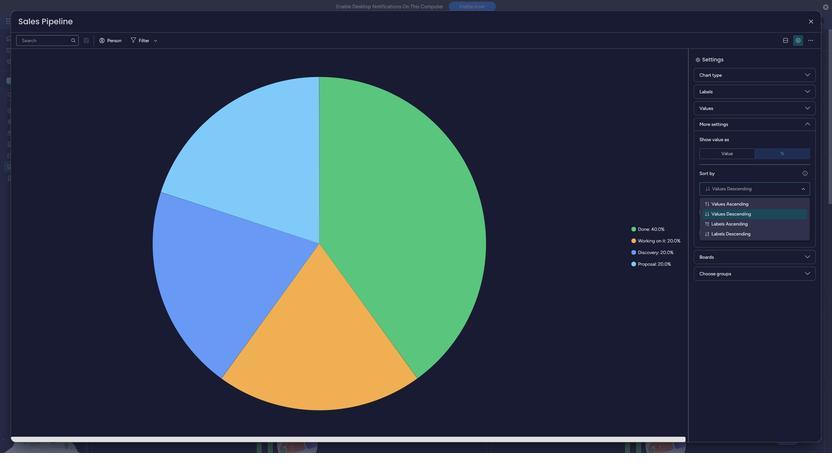Task type: vqa. For each thing, say whether or not it's contained in the screenshot.
C "button"
yes



Task type: locate. For each thing, give the bounding box(es) containing it.
value inside button
[[722, 151, 733, 157]]

v2 number desc image down v2 number asc image
[[706, 212, 709, 217]]

v2 az asc image
[[706, 222, 709, 227]]

labels
[[700, 89, 713, 95], [712, 221, 725, 227], [712, 231, 725, 237]]

1 vertical spatial dapulse dropdown down arrow image
[[806, 119, 811, 126]]

descending for topmost "v2 number desc" icon
[[727, 186, 752, 192]]

value down "as"
[[722, 151, 733, 157]]

2 vertical spatial labels
[[712, 231, 725, 237]]

arrow down image
[[152, 37, 160, 45]]

labels ascending
[[712, 221, 748, 227]]

monday
[[30, 17, 52, 25]]

working
[[638, 238, 655, 244]]

0 horizontal spatial $0
[[444, 99, 473, 128]]

enable
[[336, 4, 351, 10], [460, 4, 474, 9]]

0 horizontal spatial sales
[[18, 16, 40, 27]]

1 vertical spatial ascending
[[726, 221, 748, 227]]

value
[[375, 75, 393, 83], [722, 151, 733, 157]]

descending
[[727, 186, 752, 192], [727, 211, 751, 217], [726, 231, 751, 237]]

1 horizontal spatial filter dashboard by text search field
[[198, 53, 261, 64]]

1 vertical spatial value
[[722, 151, 733, 157]]

dapulse dropdown down arrow image for settings
[[806, 119, 811, 126]]

0 vertical spatial sales
[[18, 16, 40, 27]]

v2 number desc image up v2 number asc image
[[706, 187, 710, 191]]

ascending
[[727, 201, 749, 207], [726, 221, 748, 227]]

person
[[107, 38, 122, 43]]

labels for labels ascending
[[712, 221, 725, 227]]

labels descending
[[712, 231, 751, 237]]

Filter dashboard by text search field
[[16, 35, 79, 46], [198, 53, 261, 64]]

value left of
[[375, 75, 393, 83]]

show down "v2 az asc" icon
[[708, 230, 720, 236]]

values up more at the top right of page
[[700, 106, 714, 111]]

20.0% down it at the right
[[661, 250, 674, 256]]

by
[[710, 171, 715, 176]]

values descending down values ascending
[[712, 211, 751, 217]]

1 vertical spatial descending
[[727, 211, 751, 217]]

option
[[0, 104, 85, 106]]

$0
[[444, 99, 473, 128], [690, 99, 719, 128]]

boards
[[700, 254, 714, 260]]

1 horizontal spatial $0
[[690, 99, 719, 128]]

20.0% right it at the right
[[668, 238, 681, 244]]

0 vertical spatial dapulse dropdown down arrow image
[[806, 89, 811, 97]]

filter button
[[128, 35, 160, 46]]

: down discovery : 20.0%
[[656, 262, 657, 267]]

enable for enable desktop notifications on this computer
[[336, 4, 351, 10]]

: for done
[[649, 227, 650, 232]]

more dots image for $192,000
[[321, 76, 325, 81]]

values descending up values ascending
[[713, 186, 752, 192]]

sales left filter popup button
[[100, 32, 128, 47]]

0 vertical spatial show
[[700, 137, 712, 143]]

show left "value"
[[700, 137, 712, 143]]

1 vertical spatial show
[[708, 210, 720, 215]]

show down v2 number asc image
[[708, 210, 720, 215]]

20.0%
[[668, 238, 681, 244], [661, 250, 674, 256], [658, 262, 671, 267]]

values up only
[[712, 201, 726, 207]]

3 dapulse dropdown down arrow image from the top
[[806, 255, 811, 262]]

dapulse dropdown down arrow image for type
[[806, 72, 811, 80]]

enable now! button
[[449, 2, 496, 12]]

labels down chart
[[700, 89, 713, 95]]

ascending up values at bottom
[[726, 221, 748, 227]]

home
[[15, 36, 28, 41]]

average value of won deals
[[348, 75, 434, 83]]

: for discovery
[[659, 250, 660, 256]]

public dashboard image
[[7, 164, 13, 170]]

1 dapulse dropdown down arrow image from the top
[[806, 72, 811, 80]]

0 vertical spatial descending
[[727, 186, 752, 192]]

work
[[22, 47, 32, 53]]

values ascending
[[712, 201, 749, 207]]

sales
[[18, 16, 40, 27], [100, 32, 128, 47]]

value
[[713, 137, 724, 143]]

sales for done
[[18, 16, 40, 27]]

show for show empty values
[[708, 230, 720, 236]]

enable left now!
[[460, 4, 474, 9]]

workspace image
[[6, 77, 13, 84]]

c
[[8, 78, 11, 83]]

None search field
[[16, 35, 79, 46]]

2 vertical spatial dapulse dropdown down arrow image
[[806, 255, 811, 262]]

home button
[[4, 33, 71, 44]]

enable left desktop
[[336, 4, 351, 10]]

3 dapulse dropdown down arrow image from the top
[[806, 271, 811, 279]]

search image
[[71, 38, 76, 43]]

descending down 'labels ascending'
[[726, 231, 751, 237]]

labels right "v2 az asc" icon
[[712, 221, 725, 227]]

of
[[394, 75, 400, 83]]

: left 40.0%
[[649, 227, 650, 232]]

ascending for values ascending
[[727, 201, 749, 207]]

show value as
[[700, 137, 729, 143]]

1 horizontal spatial sales
[[100, 32, 128, 47]]

1 dapulse dropdown down arrow image from the top
[[806, 89, 811, 97]]

1 vertical spatial labels
[[712, 221, 725, 227]]

2 dapulse dropdown down arrow image from the top
[[806, 106, 811, 113]]

0 vertical spatial labels
[[700, 89, 713, 95]]

1 vertical spatial dapulse dropdown down arrow image
[[806, 106, 811, 113]]

show empty values
[[708, 230, 748, 236]]

proposal : 20.0%
[[638, 262, 671, 267]]

dapulse close image
[[824, 4, 829, 11]]

sales dashboard
[[100, 32, 189, 47]]

descending up values ascending
[[727, 186, 752, 192]]

pipeline
[[42, 16, 73, 27]]

sales dashboard banner
[[88, 29, 829, 66]]

values descending
[[713, 186, 752, 192], [712, 211, 751, 217]]

dapulse dropdown down arrow image for values
[[806, 106, 811, 113]]

computer
[[421, 4, 444, 10]]

enable inside button
[[460, 4, 474, 9]]

0 vertical spatial ascending
[[727, 201, 749, 207]]

labels for labels
[[700, 89, 713, 95]]

more dots image
[[812, 167, 817, 172]]

more dots image
[[809, 38, 814, 43], [321, 76, 325, 81], [812, 76, 817, 81]]

christina overa image
[[814, 16, 825, 27]]

sort
[[700, 171, 709, 176]]

:
[[649, 227, 650, 232], [666, 238, 667, 244], [659, 250, 660, 256], [656, 262, 657, 267]]

1 vertical spatial filter dashboard by text search field
[[198, 53, 261, 64]]

1 horizontal spatial enable
[[460, 4, 474, 9]]

0 horizontal spatial enable
[[336, 4, 351, 10]]

my work button
[[4, 45, 71, 55]]

: down on
[[659, 250, 660, 256]]

40.0%
[[652, 227, 665, 232]]

list box
[[0, 103, 85, 273]]

20.0% down discovery : 20.0%
[[658, 262, 671, 267]]

sales up home
[[18, 16, 40, 27]]

share button
[[778, 34, 805, 45]]

show for show only top/bottom items
[[708, 210, 720, 215]]

2 vertical spatial show
[[708, 230, 720, 236]]

0 horizontal spatial filter dashboard by text search field
[[16, 35, 79, 46]]

2 vertical spatial dapulse dropdown down arrow image
[[806, 271, 811, 279]]

ascending up show only top/bottom items
[[727, 201, 749, 207]]

1 vertical spatial 20.0%
[[661, 250, 674, 256]]

1 vertical spatial sales
[[100, 32, 128, 47]]

enable desktop notifications on this computer
[[336, 4, 444, 10]]

2 vertical spatial 20.0%
[[658, 262, 671, 267]]

2 vertical spatial descending
[[726, 231, 751, 237]]

crm
[[68, 17, 80, 25]]

$192,000
[[161, 99, 264, 128]]

chart type
[[700, 72, 722, 78]]

monday sales crm
[[30, 17, 80, 25]]

1 horizontal spatial value
[[722, 151, 733, 157]]

ascending for labels ascending
[[726, 221, 748, 227]]

dapulse dropdown down arrow image
[[806, 89, 811, 97], [806, 106, 811, 113], [806, 271, 811, 279]]

top/bottom
[[731, 210, 755, 215]]

0 horizontal spatial value
[[375, 75, 393, 83]]

on
[[403, 4, 409, 10]]

more
[[700, 122, 711, 127]]

lottie animation element
[[0, 386, 85, 453]]

v2 number asc image
[[706, 202, 709, 207]]

descending down values ascending
[[727, 211, 751, 217]]

2 dapulse dropdown down arrow image from the top
[[806, 119, 811, 126]]

dapulse dropdown down arrow image
[[806, 72, 811, 80], [806, 119, 811, 126], [806, 255, 811, 262]]

my work
[[15, 47, 32, 53]]

descending for "v2 number desc" icon to the bottom
[[727, 211, 751, 217]]

v2 number desc image
[[706, 187, 710, 191], [706, 212, 709, 217]]

0 vertical spatial dapulse dropdown down arrow image
[[806, 72, 811, 80]]

show
[[700, 137, 712, 143], [708, 210, 720, 215], [708, 230, 720, 236]]

select product image
[[6, 18, 13, 25]]

labels right v2 az desc image
[[712, 231, 725, 237]]

sales inside banner
[[100, 32, 128, 47]]

done : 40.0%
[[638, 227, 665, 232]]

values
[[700, 106, 714, 111], [713, 186, 726, 192], [712, 201, 726, 207], [712, 211, 726, 217]]

0 vertical spatial filter dashboard by text search field
[[16, 35, 79, 46]]



Task type: describe. For each thing, give the bounding box(es) containing it.
value button
[[700, 149, 755, 159]]

0 vertical spatial values descending
[[713, 186, 752, 192]]

person button
[[97, 35, 126, 46]]

it
[[663, 238, 666, 244]]

sort by
[[700, 171, 715, 176]]

desktop
[[353, 4, 371, 10]]

values up 'labels ascending'
[[712, 211, 726, 217]]

enable now!
[[460, 4, 485, 9]]

working on it : 20.0%
[[638, 238, 681, 244]]

discovery
[[638, 250, 659, 256]]

c button
[[5, 75, 66, 86]]

my
[[15, 47, 21, 53]]

share
[[790, 37, 802, 42]]

enable for enable now!
[[460, 4, 474, 9]]

won
[[402, 75, 415, 83]]

1 vertical spatial v2 number desc image
[[706, 212, 709, 217]]

settings
[[703, 56, 724, 63]]

v2 az desc image
[[706, 232, 709, 237]]

help button
[[776, 434, 799, 445]]

only
[[721, 210, 730, 215]]

v2 info image
[[803, 171, 808, 176]]

sales
[[54, 17, 67, 25]]

more settings
[[700, 122, 729, 127]]

now!
[[475, 4, 485, 9]]

choose groups
[[700, 271, 732, 277]]

2 $0 from the left
[[690, 99, 719, 128]]

v2 split view image
[[784, 38, 788, 43]]

Sales Pipeline field
[[17, 16, 75, 27]]

sales pipeline
[[18, 16, 73, 27]]

v2 settings line image
[[796, 38, 801, 43]]

empty
[[721, 230, 734, 236]]

notifications
[[372, 4, 401, 10]]

show for show value as
[[700, 137, 712, 143]]

public board image
[[7, 175, 13, 181]]

mass email tracking image
[[6, 58, 13, 65]]

discovery : 20.0%
[[638, 250, 674, 256]]

help
[[782, 437, 794, 443]]

chart
[[700, 72, 712, 78]]

done
[[638, 227, 649, 232]]

more dots image for $0
[[812, 76, 817, 81]]

groups
[[717, 271, 732, 277]]

%
[[781, 151, 785, 157]]

0 vertical spatial value
[[375, 75, 393, 83]]

choose
[[700, 271, 716, 277]]

dapulse dropdown down arrow image for labels
[[806, 89, 811, 97]]

dashboard
[[130, 32, 189, 47]]

filter dashboard by text search field inside sales dashboard banner
[[198, 53, 261, 64]]

Sales Dashboard field
[[98, 32, 190, 47]]

type
[[713, 72, 722, 78]]

0 vertical spatial 20.0%
[[668, 238, 681, 244]]

deals
[[417, 75, 434, 83]]

show only top/bottom items
[[708, 210, 768, 215]]

: right on
[[666, 238, 667, 244]]

dapulse x slim image
[[810, 19, 814, 24]]

as
[[725, 137, 729, 143]]

values
[[735, 230, 748, 236]]

descending for v2 az desc image
[[726, 231, 751, 237]]

filter
[[139, 38, 149, 43]]

average
[[348, 75, 374, 83]]

0 vertical spatial v2 number desc image
[[706, 187, 710, 191]]

proposal
[[638, 262, 656, 267]]

% button
[[755, 149, 811, 159]]

: for proposal
[[656, 262, 657, 267]]

values down "by"
[[713, 186, 726, 192]]

1 vertical spatial values descending
[[712, 211, 751, 217]]

labels for labels descending
[[712, 231, 725, 237]]

settings
[[712, 122, 729, 127]]

20.0% for discovery : 20.0%
[[661, 250, 674, 256]]

on
[[656, 238, 662, 244]]

1 $0 from the left
[[444, 99, 473, 128]]

20.0% for proposal : 20.0%
[[658, 262, 671, 267]]

sales for $192,000
[[100, 32, 128, 47]]

this
[[411, 4, 420, 10]]

lottie animation image
[[0, 386, 85, 453]]

items
[[756, 210, 768, 215]]

dapulse dropdown down arrow image for choose groups
[[806, 271, 811, 279]]



